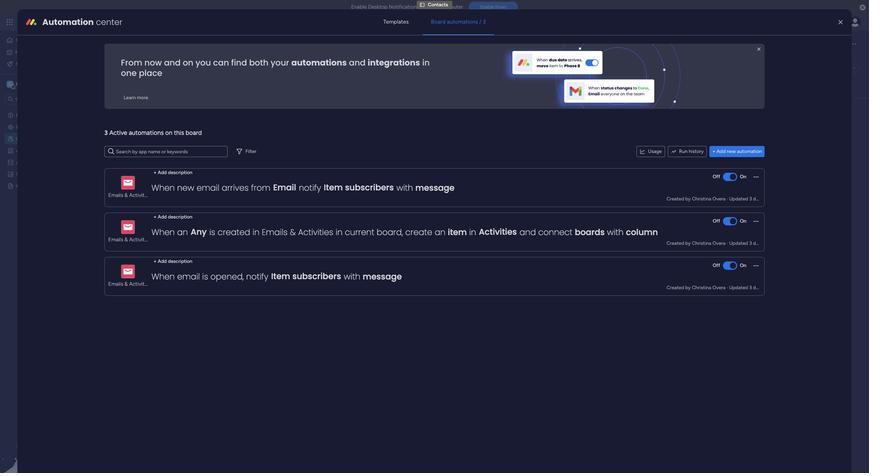 Task type: vqa. For each thing, say whether or not it's contained in the screenshot.
3rd Created from the top
yes



Task type: locate. For each thing, give the bounding box(es) containing it.
filter
[[246, 149, 257, 155]]

now!
[[496, 4, 507, 10]]

1 vertical spatial email
[[273, 182, 296, 193]]

1 vertical spatial overa
[[713, 241, 726, 247]]

2 v2 ellipsis image from the top
[[754, 220, 759, 227]]

1 + add description from the top
[[154, 170, 193, 176]]

0 vertical spatial email
[[28, 61, 40, 67]]

1 horizontal spatial item
[[324, 182, 343, 193]]

now
[[144, 57, 162, 68]]

2 vertical spatial by
[[686, 285, 691, 291]]

0 horizontal spatial item
[[271, 271, 290, 282]]

1 christina from the top
[[692, 196, 712, 202]]

3 inside button
[[483, 18, 486, 25]]

an
[[177, 227, 188, 238], [435, 227, 446, 238]]

2 created from the top
[[667, 241, 685, 247]]

0 horizontal spatial notify
[[246, 271, 269, 283]]

your right both
[[271, 57, 289, 68]]

2 + add description from the top
[[154, 214, 193, 220]]

2 by from the top
[[686, 241, 691, 247]]

1 horizontal spatial on
[[183, 57, 194, 68]]

days
[[754, 196, 764, 202], [754, 241, 764, 247], [754, 285, 764, 291]]

0 vertical spatial automations
[[447, 18, 478, 25]]

any
[[191, 226, 207, 238]]

off for message
[[713, 174, 721, 180]]

your
[[134, 52, 143, 58], [262, 52, 272, 58], [271, 57, 289, 68]]

3 + add description field from the top
[[152, 258, 194, 266]]

+ Add description field
[[152, 169, 194, 177], [152, 214, 194, 221], [152, 258, 194, 266]]

email down v2 search image
[[112, 176, 124, 181]]

workspace image
[[7, 81, 14, 88]]

automation
[[738, 149, 763, 155]]

by for message
[[686, 196, 691, 202]]

1 vertical spatial is
[[202, 271, 208, 283]]

see inside welcome to your contacts board! here you can store and manage all of your contacts see more
[[296, 52, 304, 58]]

Contacts field
[[104, 36, 157, 51]]

& for when email is opened,
[[125, 281, 128, 287]]

contacts up 'cards' at the left top of the page
[[145, 52, 164, 58]]

1 horizontal spatial an
[[435, 227, 446, 238]]

table
[[128, 65, 139, 71]]

new down phoenix@email.com
[[177, 182, 194, 194]]

1 vertical spatial description
[[168, 214, 193, 220]]

my
[[15, 49, 22, 55]]

1 horizontal spatial with
[[397, 182, 413, 194]]

item
[[324, 182, 343, 193], [271, 271, 290, 282]]

description for when email is opened,
[[168, 259, 193, 265]]

0 vertical spatial emails & activities
[[108, 192, 151, 199]]

2 ago from the top
[[765, 241, 773, 247]]

boards
[[575, 227, 605, 238]]

by for activities
[[686, 241, 691, 247]]

&
[[125, 192, 128, 199], [290, 227, 296, 238], [125, 237, 128, 243], [125, 281, 128, 287]]

c
[[8, 81, 12, 87]]

1 horizontal spatial enable
[[480, 4, 495, 10]]

2 vertical spatial off
[[713, 263, 721, 269]]

1 horizontal spatial see
[[296, 52, 304, 58]]

learn more button
[[121, 92, 151, 104]]

+ add description field for when new email arrives from
[[152, 169, 194, 177]]

1 · from the top
[[727, 196, 728, 202]]

updated for message
[[730, 196, 749, 202]]

1 off from the top
[[713, 174, 721, 180]]

2 days from the top
[[754, 241, 764, 247]]

an left any
[[177, 227, 188, 238]]

+ inside button
[[713, 149, 716, 155]]

2 vertical spatial contacts
[[16, 136, 36, 142]]

email right from
[[273, 182, 296, 193]]

v2 status outline image down dapulse text column image
[[105, 146, 109, 152]]

can left store
[[201, 52, 209, 58]]

1 vertical spatial contacts
[[106, 36, 155, 51]]

2 vertical spatial email
[[177, 271, 200, 283]]

2 vertical spatial overa
[[713, 285, 726, 291]]

when email is opened,
[[152, 271, 244, 283]]

crm
[[71, 18, 83, 26], [16, 81, 28, 87]]

contacts left see more link
[[273, 52, 292, 58]]

1 vertical spatial ·
[[727, 241, 728, 247]]

0 horizontal spatial new
[[177, 182, 194, 194]]

0 vertical spatial off
[[713, 174, 721, 180]]

and inside when an any is created in emails & activities in current board, create an item in activities and connect boards with column
[[520, 227, 536, 238]]

1 horizontal spatial contacts
[[273, 52, 292, 58]]

emails for when new email arrives from
[[108, 192, 123, 199]]

1 emails & activities from the top
[[108, 192, 151, 199]]

days for activities
[[754, 241, 764, 247]]

v2 search image
[[108, 147, 114, 157]]

3 + add description from the top
[[154, 259, 193, 265]]

1 vertical spatial v2 ellipsis image
[[754, 220, 759, 227]]

created
[[667, 196, 685, 202], [667, 241, 685, 247], [667, 285, 685, 291]]

0 horizontal spatial message
[[363, 271, 402, 283]]

0 horizontal spatial an
[[177, 227, 188, 238]]

+ for when an
[[154, 214, 157, 220]]

by
[[686, 196, 691, 202], [686, 241, 691, 247], [686, 285, 691, 291]]

list box
[[0, 108, 89, 286]]

1 vertical spatial by
[[686, 241, 691, 247]]

+ add new automation
[[713, 149, 763, 155]]

description down +1
[[168, 170, 193, 176]]

enable
[[351, 4, 367, 10], [480, 4, 495, 10]]

+ add new automation button
[[710, 146, 765, 157]]

/
[[480, 18, 482, 25]]

1 days from the top
[[754, 196, 764, 202]]

2 created by christina overa · updated 3 days ago from the top
[[667, 241, 773, 247]]

when for when email is opened,
[[152, 271, 175, 283]]

1 vertical spatial christina
[[692, 241, 712, 247]]

1 vertical spatial new
[[177, 182, 194, 194]]

2 horizontal spatial with
[[608, 227, 624, 238]]

add for when email is opened,
[[158, 259, 167, 265]]

2 vertical spatial with
[[344, 271, 361, 283]]

1 vertical spatial created by christina overa · updated 3 days ago
[[667, 241, 773, 247]]

your right of
[[262, 52, 272, 58]]

0 vertical spatial see
[[97, 19, 105, 25]]

emails inside when an any is created in emails & activities in current board, create an item in activities and connect boards with column
[[262, 227, 288, 238]]

1 updated from the top
[[730, 196, 749, 202]]

and
[[223, 52, 231, 58], [164, 57, 181, 68], [349, 57, 366, 68], [520, 227, 536, 238]]

when
[[152, 182, 175, 194], [152, 227, 175, 238], [152, 271, 175, 283]]

is inside when an any is created in emails & activities in current board, create an item in activities and connect boards with column
[[210, 227, 215, 238]]

enable inside button
[[480, 4, 495, 10]]

can left find
[[213, 57, 229, 68]]

created by christina overa · updated 3 days ago
[[667, 196, 773, 202], [667, 241, 773, 247], [667, 285, 773, 291]]

2 + add description field from the top
[[152, 214, 194, 221]]

0 horizontal spatial see
[[97, 19, 105, 25]]

1 vertical spatial notify
[[246, 271, 269, 283]]

1 when from the top
[[152, 182, 175, 194]]

1 vertical spatial item
[[271, 271, 290, 282]]

1 vertical spatial automations
[[292, 57, 347, 68]]

0 vertical spatial created
[[667, 196, 685, 202]]

1 vertical spatial subscribers
[[293, 271, 341, 282]]

1 ago from the top
[[765, 196, 773, 202]]

crm right 'workspace' image
[[16, 81, 28, 87]]

an left item
[[435, 227, 446, 238]]

0 vertical spatial new
[[727, 149, 736, 155]]

board,
[[377, 227, 403, 238]]

enable now! button
[[469, 2, 518, 12]]

2 · from the top
[[727, 241, 728, 247]]

2 vertical spatial automations
[[129, 129, 164, 137]]

when an any is created in emails & activities in current board, create an item in activities and connect boards with column
[[152, 226, 658, 238]]

templates button
[[375, 14, 417, 30]]

you
[[192, 52, 200, 58], [196, 57, 211, 68]]

plans
[[106, 19, 118, 25]]

overa
[[713, 196, 726, 202], [713, 241, 726, 247], [713, 285, 726, 291]]

3 emails & activities from the top
[[108, 281, 151, 287]]

on for in
[[740, 218, 747, 224]]

2 vertical spatial ·
[[727, 285, 728, 291]]

more
[[305, 52, 316, 58]]

2 emails & activities from the top
[[108, 237, 151, 243]]

new left automation
[[727, 149, 736, 155]]

emails for when an
[[108, 237, 123, 243]]

see left plans
[[97, 19, 105, 25]]

on right add view image
[[183, 57, 194, 68]]

one
[[121, 67, 137, 79]]

0 vertical spatial days
[[754, 196, 764, 202]]

main table button
[[105, 62, 144, 74]]

is right any
[[210, 227, 215, 238]]

high
[[184, 146, 194, 152]]

can
[[201, 52, 209, 58], [213, 57, 229, 68]]

usage
[[649, 149, 662, 155]]

from
[[121, 57, 142, 68]]

+ add description up when email is opened, at the bottom left
[[154, 259, 193, 265]]

2 off from the top
[[713, 218, 721, 224]]

board
[[431, 18, 446, 25]]

2 updated from the top
[[730, 241, 749, 247]]

with inside when an any is created in emails & activities in current board, create an item in activities and connect boards with column
[[608, 227, 624, 238]]

contacts up board
[[428, 2, 448, 8]]

1 by from the top
[[686, 196, 691, 202]]

notify
[[299, 182, 321, 194], [246, 271, 269, 283]]

emails & activities for when an
[[108, 237, 151, 243]]

v2 status outline image left the filter
[[233, 146, 238, 152]]

main table
[[116, 65, 139, 71]]

add for when new email arrives from
[[158, 170, 167, 176]]

· for activities
[[727, 241, 728, 247]]

v2 status outline image
[[105, 146, 109, 152], [233, 146, 238, 152]]

2 vertical spatial emails & activities
[[108, 281, 151, 287]]

when inside when an any is created in emails & activities in current board, create an item in activities and connect boards with column
[[152, 227, 175, 238]]

enable left desktop
[[351, 4, 367, 10]]

3 updated from the top
[[730, 285, 749, 291]]

2 v2 status outline image from the left
[[233, 146, 238, 152]]

+ add description field down +1
[[152, 169, 194, 177]]

in right created
[[253, 227, 260, 238]]

+ add description field up any
[[152, 214, 194, 221]]

when inside when new email arrives from email
[[152, 182, 175, 194]]

0 vertical spatial description
[[168, 170, 193, 176]]

0 horizontal spatial priority
[[112, 146, 127, 152]]

1 horizontal spatial contacts
[[106, 36, 155, 51]]

+ add description for when new email arrives from
[[154, 170, 193, 176]]

see plans
[[97, 19, 118, 25]]

row group
[[95, 101, 867, 193]]

1 v2 ellipsis image from the top
[[754, 176, 759, 183]]

emails
[[108, 192, 123, 199], [262, 227, 288, 238], [108, 237, 123, 243], [108, 281, 123, 287]]

monday sales crm
[[31, 18, 83, 26]]

0 horizontal spatial contacts
[[145, 52, 164, 58]]

1 vertical spatial off
[[713, 218, 721, 224]]

on left this
[[165, 129, 172, 137]]

public board image
[[7, 183, 14, 189]]

in right integrations
[[423, 57, 430, 68]]

1 vertical spatial emails & activities
[[108, 237, 151, 243]]

2 christina from the top
[[692, 241, 712, 247]]

1 horizontal spatial can
[[213, 57, 229, 68]]

1 overa from the top
[[713, 196, 726, 202]]

0 vertical spatial overa
[[713, 196, 726, 202]]

contacts up 'to'
[[106, 36, 155, 51]]

0 horizontal spatial is
[[202, 271, 208, 283]]

see
[[97, 19, 105, 25], [296, 52, 304, 58]]

3 christina from the top
[[692, 285, 712, 291]]

in
[[423, 57, 430, 68], [253, 227, 260, 238], [336, 227, 343, 238], [470, 227, 477, 238]]

3 created by christina overa · updated 3 days ago from the top
[[667, 285, 773, 291]]

column
[[626, 227, 658, 238]]

in left current
[[336, 227, 343, 238]]

0 vertical spatial on
[[183, 57, 194, 68]]

1 + add description field from the top
[[152, 169, 194, 177]]

both
[[249, 57, 269, 68]]

ago
[[765, 196, 773, 202], [765, 241, 773, 247], [765, 285, 773, 291]]

0 horizontal spatial crm
[[16, 81, 28, 87]]

· for message
[[727, 196, 728, 202]]

3 days from the top
[[754, 285, 764, 291]]

lottie animation image
[[0, 403, 89, 474]]

2 when from the top
[[152, 227, 175, 238]]

+ for when new email arrives from
[[154, 170, 157, 176]]

2 vertical spatial days
[[754, 285, 764, 291]]

option
[[0, 109, 89, 110]]

2 vertical spatial created by christina overa · updated 3 days ago
[[667, 285, 773, 291]]

1 vertical spatial crm
[[16, 81, 28, 87]]

1 vertical spatial see
[[296, 52, 304, 58]]

2 vertical spatial christina
[[692, 285, 712, 291]]

crm inside workspace selection element
[[16, 81, 28, 87]]

1 horizontal spatial crm
[[71, 18, 83, 26]]

integrations
[[368, 57, 420, 68]]

deals
[[16, 112, 28, 118]]

learn
[[124, 95, 136, 101]]

1 horizontal spatial v2 status outline image
[[233, 146, 238, 152]]

0 vertical spatial notify item subscribers with message
[[299, 182, 455, 194]]

overa for activities
[[713, 241, 726, 247]]

description up any
[[168, 214, 193, 220]]

+ add description field for when an
[[152, 214, 194, 221]]

3 description from the top
[[168, 259, 193, 265]]

current
[[345, 227, 375, 238]]

updated for activities
[[730, 241, 749, 247]]

priority
[[112, 146, 127, 152], [241, 146, 256, 152]]

3 for with
[[750, 196, 752, 202]]

cards button
[[144, 62, 167, 74]]

+ add description down +1
[[154, 170, 193, 176]]

2 overa from the top
[[713, 241, 726, 247]]

templates
[[383, 18, 409, 25]]

manage
[[232, 52, 249, 58]]

+
[[713, 149, 716, 155], [154, 170, 157, 176], [154, 214, 157, 220], [154, 259, 157, 265]]

emails & activities for when new email arrives from
[[108, 192, 151, 199]]

run history button
[[668, 146, 707, 157]]

3 off from the top
[[713, 263, 721, 269]]

in right item
[[470, 227, 477, 238]]

on for this
[[165, 129, 172, 137]]

& for when an
[[125, 237, 128, 243]]

0 vertical spatial by
[[686, 196, 691, 202]]

0 vertical spatial email
[[112, 176, 124, 181]]

dapulse text column image
[[105, 132, 110, 138]]

2 vertical spatial description
[[168, 259, 193, 265]]

1 vertical spatial ago
[[765, 241, 773, 247]]

enable for enable now!
[[480, 4, 495, 10]]

public dashboard image
[[7, 171, 14, 177]]

crm right sales
[[71, 18, 83, 26]]

1 vertical spatial + add description field
[[152, 214, 194, 221]]

0 vertical spatial created by christina overa · updated 3 days ago
[[667, 196, 773, 202]]

automations
[[447, 18, 478, 25], [292, 57, 347, 68], [129, 129, 164, 137]]

+ add description up any
[[154, 214, 193, 220]]

0 vertical spatial ·
[[727, 196, 728, 202]]

see left "more"
[[296, 52, 304, 58]]

when for when new email arrives from email
[[152, 182, 175, 194]]

is left "opened,"
[[202, 271, 208, 283]]

usage button
[[637, 146, 665, 157]]

board automations / 3
[[431, 18, 486, 25]]

0 vertical spatial subscribers
[[345, 182, 394, 193]]

1 contacts from the left
[[145, 52, 164, 58]]

email inside mass email tracking button
[[28, 61, 40, 67]]

created by christina overa · updated 3 days ago for activities
[[667, 241, 773, 247]]

can inside welcome to your contacts board! here you can store and manage all of your contacts see more
[[201, 52, 209, 58]]

1 created by christina overa · updated 3 days ago from the top
[[667, 196, 773, 202]]

1 created from the top
[[667, 196, 685, 202]]

0 horizontal spatial contacts
[[16, 136, 36, 142]]

2 vertical spatial + add description field
[[152, 258, 194, 266]]

enable left the now!
[[480, 4, 495, 10]]

0 horizontal spatial v2 status outline image
[[105, 146, 109, 152]]

0 vertical spatial message
[[416, 182, 455, 194]]

v2 ellipsis image
[[754, 176, 759, 183], [754, 220, 759, 227], [754, 264, 759, 272]]

0 vertical spatial ago
[[765, 196, 773, 202]]

board
[[186, 129, 202, 137]]

is
[[210, 227, 215, 238], [202, 271, 208, 283]]

0 vertical spatial + add description
[[154, 170, 193, 176]]

0 vertical spatial contacts
[[428, 2, 448, 8]]

enable desktop notifications on this computer
[[351, 4, 463, 10]]

2 description from the top
[[168, 214, 193, 220]]

1 vertical spatial on
[[165, 129, 172, 137]]

contacts up accounts
[[16, 136, 36, 142]]

description up when email is opened, at the bottom left
[[168, 259, 193, 265]]

when for when an any is created in emails & activities in current board, create an item in activities and connect boards with column
[[152, 227, 175, 238]]

on for with
[[740, 174, 747, 180]]

3 when from the top
[[152, 271, 175, 283]]

0 horizontal spatial email
[[112, 176, 124, 181]]

days for message
[[754, 196, 764, 202]]

getting started
[[16, 183, 50, 189]]

1 vertical spatial updated
[[730, 241, 749, 247]]

0 vertical spatial item
[[324, 182, 343, 193]]

1 vertical spatial days
[[754, 241, 764, 247]]

board automations / 3 button
[[423, 14, 495, 30]]

email inside when new email arrives from email
[[273, 182, 296, 193]]

1 horizontal spatial is
[[210, 227, 215, 238]]

0 horizontal spatial on
[[165, 129, 172, 137]]

emails for when email is opened,
[[108, 281, 123, 287]]

row group containing name
[[95, 101, 867, 193]]

my work button
[[4, 47, 75, 58]]

created for activities
[[667, 241, 685, 247]]

+ add description field up when email is opened, at the bottom left
[[152, 258, 194, 266]]

0 vertical spatial christina
[[692, 196, 712, 202]]

1 description from the top
[[168, 170, 193, 176]]

history
[[689, 149, 704, 155]]

home button
[[4, 35, 75, 46]]

1 vertical spatial with
[[608, 227, 624, 238]]

+ add description for when an
[[154, 214, 193, 220]]

1 vertical spatial created
[[667, 241, 685, 247]]



Task type: describe. For each thing, give the bounding box(es) containing it.
store
[[210, 52, 221, 58]]

1 vertical spatial notify item subscribers with message
[[246, 271, 402, 283]]

see inside 'button'
[[97, 19, 105, 25]]

enable now!
[[480, 4, 507, 10]]

overa for message
[[713, 196, 726, 202]]

0 horizontal spatial automations
[[129, 129, 164, 137]]

accounts
[[16, 148, 37, 153]]

automation  center image
[[26, 17, 37, 28]]

workspace selection element
[[7, 80, 29, 89]]

+1 325 478 5698 link
[[179, 160, 215, 169]]

desktop
[[368, 4, 388, 10]]

enable for enable desktop notifications on this computer
[[351, 4, 367, 10]]

add to favorites image
[[172, 40, 179, 47]]

1 horizontal spatial message
[[416, 182, 455, 194]]

add view image
[[172, 65, 174, 71]]

monday
[[31, 18, 55, 26]]

of
[[256, 52, 261, 58]]

more
[[137, 95, 148, 101]]

you inside welcome to your contacts board! here you can store and manage all of your contacts see more
[[192, 52, 200, 58]]

item
[[448, 227, 467, 238]]

3 overa from the top
[[713, 285, 726, 291]]

email for tracking
[[28, 61, 40, 67]]

center
[[96, 16, 123, 28]]

1 vertical spatial message
[[363, 271, 402, 283]]

add for when an
[[158, 214, 167, 220]]

in inside in one place
[[423, 57, 430, 68]]

notifications
[[389, 4, 419, 10]]

0 horizontal spatial subscribers
[[293, 271, 341, 282]]

main
[[116, 65, 126, 71]]

ago for message
[[765, 196, 773, 202]]

create
[[406, 227, 433, 238]]

sales dashboard
[[16, 171, 52, 177]]

welcome
[[106, 52, 127, 58]]

automations inside button
[[447, 18, 478, 25]]

email inside when new email arrives from email
[[197, 182, 220, 194]]

filter button
[[235, 146, 261, 157]]

Search by app name or keywords text field
[[114, 147, 218, 157]]

show board description image
[[160, 40, 169, 47]]

place
[[139, 67, 162, 79]]

tracking
[[41, 61, 59, 67]]

my work
[[15, 49, 34, 55]]

+ add description field for when email is opened,
[[152, 258, 194, 266]]

connect
[[539, 227, 573, 238]]

1 v2 status outline image from the left
[[105, 146, 109, 152]]

created for message
[[667, 196, 685, 202]]

3 v2 ellipsis image from the top
[[754, 264, 759, 272]]

email for is
[[177, 271, 200, 283]]

see plans button
[[88, 17, 121, 27]]

phoenix@email.com
[[169, 176, 210, 182]]

new inside button
[[727, 149, 736, 155]]

description for when an
[[168, 214, 193, 220]]

0 horizontal spatial with
[[344, 271, 361, 283]]

sales
[[16, 171, 28, 177]]

1 horizontal spatial automations
[[292, 57, 347, 68]]

to
[[128, 52, 133, 58]]

3 active automations on this board
[[104, 129, 202, 137]]

from
[[251, 182, 271, 194]]

opened,
[[211, 271, 244, 283]]

name
[[112, 132, 125, 138]]

collapse board header image
[[852, 65, 858, 71]]

created by christina overa · updated 3 days ago for message
[[667, 196, 773, 202]]

home
[[16, 37, 29, 43]]

478
[[196, 162, 204, 167]]

3 for message
[[750, 285, 752, 291]]

mass email tracking button
[[4, 59, 75, 70]]

all
[[250, 52, 255, 58]]

contacts inside list box
[[16, 136, 36, 142]]

sales
[[56, 18, 70, 26]]

0 vertical spatial crm
[[71, 18, 83, 26]]

in one place
[[121, 57, 430, 79]]

on for you
[[183, 57, 194, 68]]

your right 'to'
[[134, 52, 143, 58]]

see more link
[[295, 52, 317, 59]]

mass
[[16, 61, 27, 67]]

3 by from the top
[[686, 285, 691, 291]]

email inside row group
[[112, 176, 124, 181]]

1 horizontal spatial subscribers
[[345, 182, 394, 193]]

started
[[34, 183, 50, 189]]

christina overa image
[[850, 17, 861, 28]]

dapulse close image
[[860, 4, 866, 11]]

christina for message
[[692, 196, 712, 202]]

welcome to your contacts board! here you can store and manage all of your contacts see more
[[106, 52, 316, 58]]

3 for in
[[750, 241, 752, 247]]

new inside when new email arrives from email
[[177, 182, 194, 194]]

board!
[[165, 52, 179, 58]]

list box containing deals
[[0, 108, 89, 286]]

+1
[[181, 162, 186, 167]]

from now and on you can find both your automations and integrations
[[121, 57, 420, 68]]

3 ago from the top
[[765, 285, 773, 291]]

here
[[180, 52, 191, 58]]

work
[[23, 49, 34, 55]]

leads
[[16, 124, 29, 130]]

2 an from the left
[[435, 227, 446, 238]]

automation
[[42, 16, 94, 28]]

christina for activities
[[692, 241, 712, 247]]

this
[[429, 4, 438, 10]]

5698
[[205, 162, 215, 167]]

select product image
[[6, 19, 13, 26]]

when new email arrives from email
[[152, 182, 296, 194]]

run
[[680, 149, 688, 155]]

3 created from the top
[[667, 285, 685, 291]]

& inside when an any is created in emails & activities in current board, create an item in activities and connect boards with column
[[290, 227, 296, 238]]

computer
[[440, 4, 463, 10]]

v2 ellipsis image for activities
[[754, 220, 759, 227]]

lottie animation element
[[0, 403, 89, 474]]

+ for when email is opened,
[[154, 259, 157, 265]]

Search in workspace field
[[15, 95, 58, 103]]

learn more
[[124, 95, 148, 101]]

mass email tracking
[[16, 61, 59, 67]]

add inside + add new automation button
[[717, 149, 726, 155]]

3 · from the top
[[727, 285, 728, 291]]

0 vertical spatial with
[[397, 182, 413, 194]]

phoenix@email.com link
[[168, 176, 211, 182]]

v2 ellipsis image for message
[[754, 176, 759, 183]]

1 priority from the left
[[112, 146, 127, 152]]

dashboard
[[29, 171, 52, 177]]

and inside welcome to your contacts board! here you can store and manage all of your contacts see more
[[223, 52, 231, 58]]

2 priority from the left
[[241, 146, 256, 152]]

ago for activities
[[765, 241, 773, 247]]

0 vertical spatial notify
[[299, 182, 321, 194]]

description for when new email arrives from
[[168, 170, 193, 176]]

this
[[174, 129, 184, 137]]

1 an from the left
[[177, 227, 188, 238]]

run history
[[680, 149, 704, 155]]

cards
[[149, 65, 162, 71]]

off for activities
[[713, 218, 721, 224]]

2 horizontal spatial contacts
[[428, 2, 448, 8]]

+ add description for when email is opened,
[[154, 259, 193, 265]]

automation center
[[42, 16, 123, 28]]

active
[[109, 129, 127, 137]]

created
[[218, 227, 250, 238]]

arrives
[[222, 182, 249, 194]]

& for when new email arrives from
[[125, 192, 128, 199]]

2 contacts from the left
[[273, 52, 292, 58]]

on for message
[[740, 263, 747, 269]]

+1 325 478 5698
[[181, 162, 215, 167]]

emails & activities for when email is opened,
[[108, 281, 151, 287]]

find
[[231, 57, 247, 68]]



